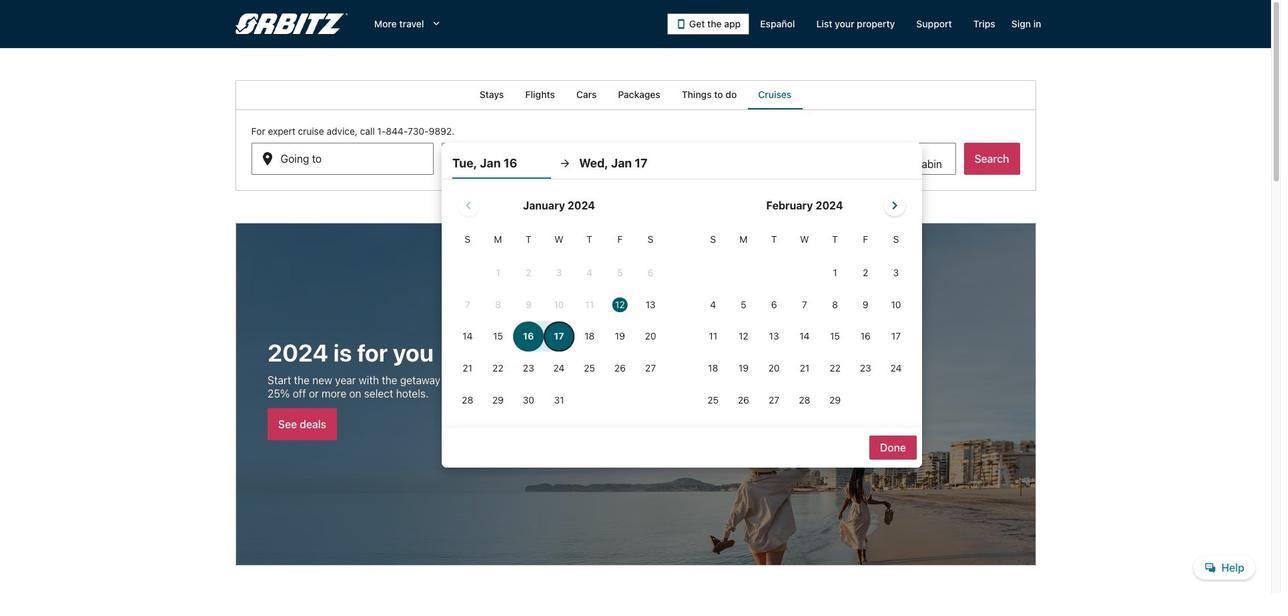 Task type: locate. For each thing, give the bounding box(es) containing it.
tab list
[[235, 80, 1036, 109]]

download the app button image
[[676, 19, 687, 29]]

application
[[452, 190, 911, 417]]

next month image
[[887, 198, 903, 214]]

directional image
[[559, 157, 571, 170]]

main content
[[0, 80, 1271, 593]]

travel sale activities deals image
[[235, 223, 1036, 566]]

february 2024 element
[[698, 232, 911, 417]]



Task type: describe. For each thing, give the bounding box(es) containing it.
today element
[[613, 297, 628, 312]]

previous month image
[[461, 198, 477, 214]]

orbitz logo image
[[235, 13, 348, 35]]

january 2024 element
[[452, 232, 666, 417]]



Task type: vqa. For each thing, say whether or not it's contained in the screenshot.
Orbitz Logo
yes



